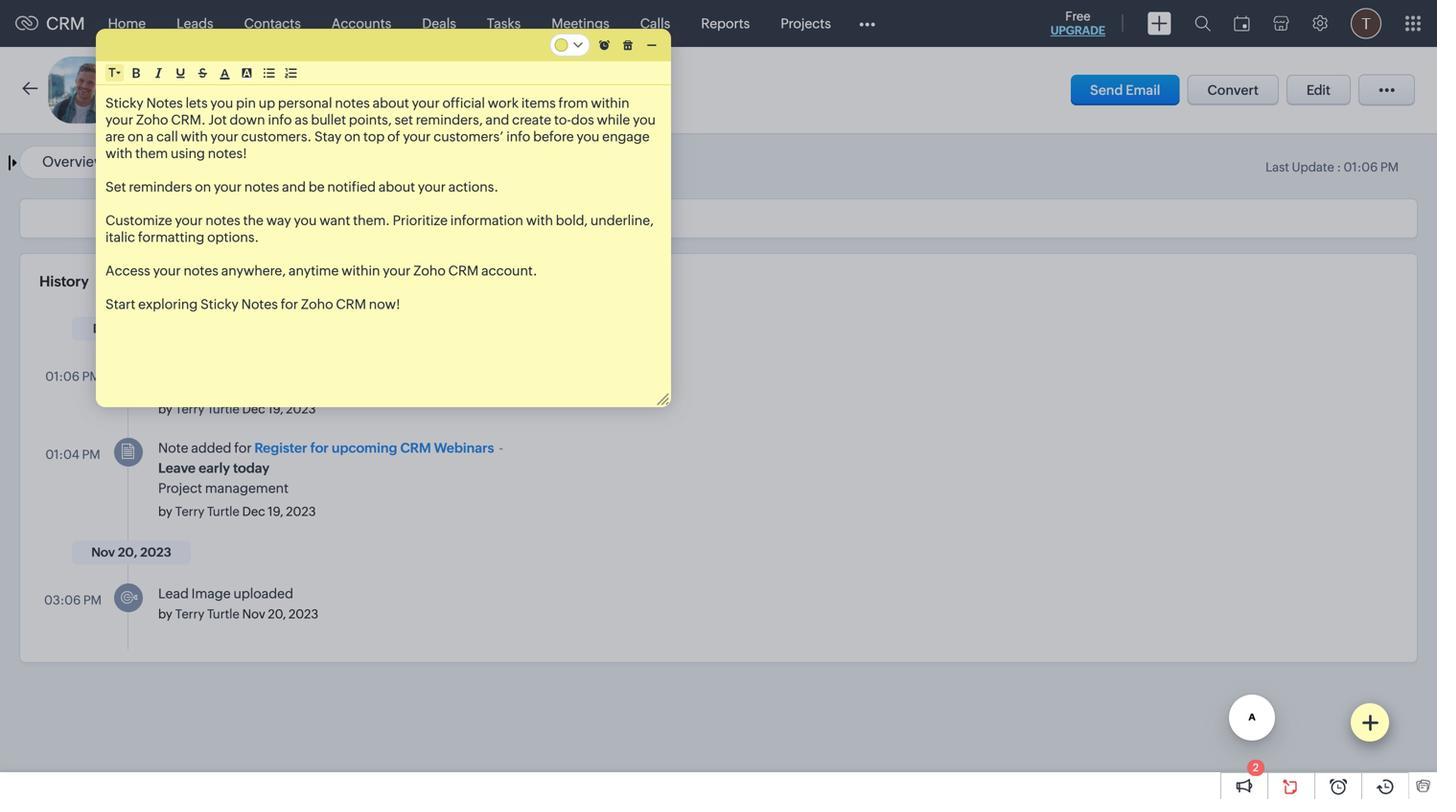 Task type: describe. For each thing, give the bounding box(es) containing it.
want
[[320, 213, 350, 228]]

points,
[[349, 112, 392, 128]]

1 dec from the top
[[242, 402, 265, 417]]

anywhere,
[[221, 263, 286, 279]]

information
[[450, 213, 523, 228]]

contacts link
[[229, 0, 316, 47]]

deals link
[[407, 0, 472, 47]]

within inside sticky notes lets you pin up personal notes about your official work items from within your zoho crm. jot down info as bullet points, set reminders, and create to-dos while you are on a call with your customers. stay on top of your customers' info before you engage with them using notes!
[[591, 95, 630, 111]]

while
[[597, 112, 630, 128]]

official
[[443, 95, 485, 111]]

down
[[230, 112, 265, 128]]

and inside sticky notes lets you pin up personal notes about your official work items from within your zoho crm. jot down info as bullet points, set reminders, and create to-dos while you are on a call with your customers. stay on top of your customers' info before you engage with them using notes!
[[486, 112, 509, 128]]

lead
[[158, 586, 189, 602]]

minimize image
[[647, 44, 657, 47]]

terry inside note added for register for upcoming crm webinars - leave early today project management by terry turtle dec 19, 2023
[[175, 505, 205, 519]]

notes inside sticky notes lets you pin up personal notes about your official work items from within your zoho crm. jot down info as bullet points, set reminders, and create to-dos while you are on a call with your customers. stay on top of your customers' info before you engage with them using notes!
[[146, 95, 183, 111]]

- inside note added for register for upcoming crm webinars - leave early today project management by terry turtle dec 19, 2023
[[499, 441, 503, 456]]

crm left account.
[[448, 263, 479, 279]]

reminders
[[129, 179, 192, 195]]

access
[[105, 263, 150, 279]]

ruta
[[241, 78, 283, 100]]

of
[[387, 129, 400, 144]]

1 vertical spatial and
[[282, 179, 306, 195]]

1 horizontal spatial with
[[181, 129, 208, 144]]

pin
[[236, 95, 256, 111]]

leads
[[177, 16, 213, 31]]

0 horizontal spatial for
[[234, 441, 252, 456]]

notes inside sticky notes lets you pin up personal notes about your official work items from within your zoho crm. jot down info as bullet points, set reminders, and create to-dos while you are on a call with your customers. stay on top of your customers' info before you engage with them using notes!
[[335, 95, 370, 111]]

customers.
[[241, 129, 312, 144]]

1 19, from the top
[[268, 402, 283, 417]]

to-
[[554, 112, 571, 128]]

pm right the :
[[1381, 160, 1399, 175]]

turtle inside note added for register for upcoming crm webinars - leave early today project management by terry turtle dec 19, 2023
[[207, 505, 240, 519]]

2 horizontal spatial on
[[344, 129, 361, 144]]

be
[[309, 179, 325, 195]]

set
[[105, 179, 126, 195]]

your inside customize your notes the way you want them. prioritize information with bold, underline, italic formatting options.
[[175, 213, 203, 228]]

1 vertical spatial 01:06
[[45, 370, 80, 384]]

you down dos
[[577, 129, 600, 144]]

overview link
[[42, 153, 106, 170]]

projects link
[[765, 0, 847, 47]]

your up now!
[[383, 263, 411, 279]]

access your notes anywhere, anytime within your zoho crm account.
[[105, 263, 537, 279]]

deals
[[422, 16, 456, 31]]

convert
[[1208, 82, 1259, 98]]

delete image
[[623, 40, 633, 50]]

profile element
[[1340, 0, 1393, 47]]

your down notes!
[[214, 179, 242, 195]]

1 horizontal spatial notes
[[241, 297, 278, 312]]

notes down "formatting" at the top left of the page
[[184, 263, 219, 279]]

call
[[156, 129, 178, 144]]

last
[[1266, 160, 1290, 175]]

20,
[[268, 607, 286, 622]]

1 horizontal spatial on
[[195, 179, 211, 195]]

mr. michael ruta (sample) - buckley miller & wright
[[129, 78, 536, 100]]

terry inside lead image uploaded by terry turtle nov 20, 2023
[[175, 607, 205, 622]]

your up notes!
[[211, 129, 238, 144]]

search image
[[1195, 15, 1211, 32]]

michael
[[164, 78, 236, 100]]

0 vertical spatial info
[[268, 112, 292, 128]]

accounts link
[[316, 0, 407, 47]]

1 horizontal spatial 01:06
[[1344, 160, 1378, 175]]

home link
[[93, 0, 161, 47]]

by terry turtle dec 19, 2023
[[158, 402, 316, 417]]

work
[[488, 95, 519, 111]]

formatting
[[138, 230, 204, 245]]

lead image uploaded by terry turtle nov 20, 2023
[[158, 586, 319, 622]]

upgrade
[[1051, 24, 1106, 37]]

personal
[[278, 95, 332, 111]]

for for register
[[310, 441, 329, 456]]

about for notified
[[379, 179, 415, 195]]

register for upcoming crm webinars link
[[255, 441, 494, 456]]

them
[[135, 146, 168, 161]]

before
[[533, 129, 574, 144]]

turtle inside lead image uploaded by terry turtle nov 20, 2023
[[207, 607, 240, 622]]

2023 inside lead image uploaded by terry turtle nov 20, 2023
[[289, 607, 319, 622]]

your up exploring
[[153, 263, 181, 279]]

using
[[171, 146, 205, 161]]

customers'
[[434, 129, 504, 144]]

are
[[105, 129, 125, 144]]

sticky notes lets you pin up personal notes about your official work items from within your zoho crm. jot down info as bullet points, set reminders, and create to-dos while you are on a call with your customers. stay on top of your customers' info before you engage with them using notes!
[[105, 95, 659, 161]]

note added for register for upcoming crm webinars - leave early today project management by terry turtle dec 19, 2023
[[158, 441, 503, 519]]

email
[[1126, 82, 1161, 98]]

timeline
[[147, 153, 204, 170]]

buckley
[[381, 82, 434, 99]]

01:04 pm
[[45, 448, 100, 462]]

now!
[[369, 297, 401, 312]]

prioritize
[[393, 213, 448, 228]]

added
[[191, 441, 231, 456]]

send email
[[1090, 82, 1161, 98]]

leads link
[[161, 0, 229, 47]]

bullet
[[311, 112, 346, 128]]

register
[[255, 441, 307, 456]]

calls link
[[625, 0, 686, 47]]

crm link
[[15, 14, 85, 33]]

notes inside customize your notes the way you want them. prioritize information with bold, underline, italic formatting options.
[[206, 213, 240, 228]]

notified
[[327, 179, 376, 195]]

1 vertical spatial within
[[342, 263, 380, 279]]

you inside customize your notes the way you want them. prioritize information with bold, underline, italic formatting options.
[[294, 213, 317, 228]]

underline,
[[591, 213, 654, 228]]

01:06 pm
[[45, 370, 100, 384]]

0 vertical spatial 2023
[[286, 402, 316, 417]]

create new sticky note image
[[1362, 714, 1379, 732]]

2
[[1253, 762, 1259, 774]]



Task type: locate. For each thing, give the bounding box(es) containing it.
note
[[158, 441, 188, 456]]

about up set
[[373, 95, 409, 111]]

0 vertical spatial and
[[486, 112, 509, 128]]

within up "while" at the top left of page
[[591, 95, 630, 111]]

account.
[[481, 263, 537, 279]]

with down are
[[105, 146, 133, 161]]

1 horizontal spatial zoho
[[301, 297, 333, 312]]

0 horizontal spatial -
[[374, 82, 379, 99]]

(sample)
[[287, 78, 370, 100]]

for
[[281, 297, 298, 312], [234, 441, 252, 456], [310, 441, 329, 456]]

engage
[[602, 129, 650, 144]]

2 vertical spatial turtle
[[207, 607, 240, 622]]

2 vertical spatial terry
[[175, 607, 205, 622]]

sticky
[[105, 95, 144, 111], [201, 297, 239, 312]]

about up prioritize
[[379, 179, 415, 195]]

edit button
[[1287, 75, 1351, 105]]

on left top
[[344, 129, 361, 144]]

wright
[[490, 82, 536, 99]]

2023 right 20,
[[289, 607, 319, 622]]

by up note
[[158, 402, 172, 417]]

01:06 right the :
[[1344, 160, 1378, 175]]

19,
[[268, 402, 283, 417], [268, 505, 283, 519]]

pm up 01:04 pm
[[82, 370, 100, 384]]

0 vertical spatial turtle
[[207, 402, 240, 417]]

options.
[[207, 230, 259, 245]]

info
[[268, 112, 292, 128], [506, 129, 531, 144]]

within up now!
[[342, 263, 380, 279]]

0 horizontal spatial zoho
[[136, 112, 168, 128]]

way
[[266, 213, 291, 228]]

meetings link
[[536, 0, 625, 47]]

notes up options. on the left top
[[206, 213, 240, 228]]

notes up crm.
[[146, 95, 183, 111]]

0 vertical spatial terry
[[175, 402, 205, 417]]

pm for note added for
[[82, 448, 100, 462]]

1 vertical spatial sticky
[[201, 297, 239, 312]]

create menu image
[[1148, 12, 1172, 35]]

and left be
[[282, 179, 306, 195]]

pm right 03:06
[[83, 594, 102, 608]]

1 horizontal spatial for
[[281, 297, 298, 312]]

uploaded
[[233, 586, 293, 602]]

about
[[373, 95, 409, 111], [379, 179, 415, 195]]

zoho inside sticky notes lets you pin up personal notes about your official work items from within your zoho crm. jot down info as bullet points, set reminders, and create to-dos while you are on a call with your customers. stay on top of your customers' info before you engage with them using notes!
[[136, 112, 168, 128]]

crm left webinars
[[400, 441, 431, 456]]

with down crm.
[[181, 129, 208, 144]]

create menu element
[[1136, 0, 1183, 47]]

for up today
[[234, 441, 252, 456]]

1 horizontal spatial -
[[499, 441, 503, 456]]

2 vertical spatial 2023
[[289, 607, 319, 622]]

about inside sticky notes lets you pin up personal notes about your official work items from within your zoho crm. jot down info as bullet points, set reminders, and create to-dos while you are on a call with your customers. stay on top of your customers' info before you engage with them using notes!
[[373, 95, 409, 111]]

your up are
[[105, 112, 133, 128]]

3 turtle from the top
[[207, 607, 240, 622]]

mr.
[[129, 78, 160, 100]]

lets
[[186, 95, 208, 111]]

0 horizontal spatial info
[[268, 112, 292, 128]]

within
[[591, 95, 630, 111], [342, 263, 380, 279]]

actions.
[[449, 179, 499, 195]]

- inside the mr. michael ruta (sample) - buckley miller & wright
[[374, 82, 379, 99]]

turtle
[[207, 402, 240, 417], [207, 505, 240, 519], [207, 607, 240, 622]]

19, up 'register'
[[268, 402, 283, 417]]

a
[[147, 129, 154, 144]]

2 horizontal spatial zoho
[[413, 263, 446, 279]]

1 vertical spatial notes
[[241, 297, 278, 312]]

2 terry from the top
[[175, 505, 205, 519]]

your up set
[[412, 95, 440, 111]]

management
[[205, 481, 289, 496]]

zoho down anytime in the top left of the page
[[301, 297, 333, 312]]

2023 down management
[[286, 505, 316, 519]]

notes down anywhere,
[[241, 297, 278, 312]]

2 by from the top
[[158, 505, 172, 519]]

notes up points,
[[335, 95, 370, 111]]

pm right 01:04
[[82, 448, 100, 462]]

1 vertical spatial info
[[506, 129, 531, 144]]

1 vertical spatial about
[[379, 179, 415, 195]]

2 19, from the top
[[268, 505, 283, 519]]

2 horizontal spatial for
[[310, 441, 329, 456]]

for right 'register'
[[310, 441, 329, 456]]

you right way
[[294, 213, 317, 228]]

zoho
[[136, 112, 168, 128], [413, 263, 446, 279], [301, 297, 333, 312]]

crm.
[[171, 112, 206, 128]]

sticky down anywhere,
[[201, 297, 239, 312]]

01:06 up 01:04
[[45, 370, 80, 384]]

2 vertical spatial zoho
[[301, 297, 333, 312]]

1 terry from the top
[[175, 402, 205, 417]]

1 horizontal spatial within
[[591, 95, 630, 111]]

0 vertical spatial dec
[[242, 402, 265, 417]]

profile image
[[1351, 8, 1382, 39]]

calendar image
[[1234, 16, 1250, 31]]

italic
[[105, 230, 135, 245]]

your down set
[[403, 129, 431, 144]]

by down project
[[158, 505, 172, 519]]

dec up 'register'
[[242, 402, 265, 417]]

1 vertical spatial by
[[158, 505, 172, 519]]

sticky inside sticky notes lets you pin up personal notes about your official work items from within your zoho crm. jot down info as bullet points, set reminders, and create to-dos while you are on a call with your customers. stay on top of your customers' info before you engage with them using notes!
[[105, 95, 144, 111]]

you up jot
[[210, 95, 233, 111]]

19, inside note added for register for upcoming crm webinars - leave early today project management by terry turtle dec 19, 2023
[[268, 505, 283, 519]]

0 vertical spatial zoho
[[136, 112, 168, 128]]

info up 'customers.'
[[268, 112, 292, 128]]

19, down management
[[268, 505, 283, 519]]

1 vertical spatial zoho
[[413, 263, 446, 279]]

zoho down prioritize
[[413, 263, 446, 279]]

2 vertical spatial with
[[526, 213, 553, 228]]

crm left home link
[[46, 14, 85, 33]]

top
[[363, 129, 385, 144]]

on left a
[[128, 129, 144, 144]]

crm inside note added for register for upcoming crm webinars - leave early today project management by terry turtle dec 19, 2023
[[400, 441, 431, 456]]

0 vertical spatial 01:06
[[1344, 160, 1378, 175]]

turtle down image
[[207, 607, 240, 622]]

reports
[[701, 16, 750, 31]]

0 horizontal spatial sticky
[[105, 95, 144, 111]]

0 vertical spatial within
[[591, 95, 630, 111]]

2 horizontal spatial with
[[526, 213, 553, 228]]

today
[[233, 461, 270, 476]]

and
[[486, 112, 509, 128], [282, 179, 306, 195]]

0 horizontal spatial 01:06
[[45, 370, 80, 384]]

dec
[[242, 402, 265, 417], [242, 505, 265, 519]]

stay
[[314, 129, 342, 144]]

sticky up are
[[105, 95, 144, 111]]

zoho up a
[[136, 112, 168, 128]]

by inside note added for register for upcoming crm webinars - leave early today project management by terry turtle dec 19, 2023
[[158, 505, 172, 519]]

notes up "the"
[[244, 179, 279, 195]]

your up prioritize
[[418, 179, 446, 195]]

dec inside note added for register for upcoming crm webinars - leave early today project management by terry turtle dec 19, 2023
[[242, 505, 265, 519]]

1 vertical spatial -
[[499, 441, 503, 456]]

start
[[105, 297, 136, 312]]

:
[[1337, 160, 1341, 175]]

create
[[512, 112, 551, 128]]

your up "formatting" at the top left of the page
[[175, 213, 203, 228]]

0 vertical spatial notes
[[146, 95, 183, 111]]

upcoming
[[332, 441, 397, 456]]

0 vertical spatial with
[[181, 129, 208, 144]]

tasks
[[487, 16, 521, 31]]

3 terry from the top
[[175, 607, 205, 622]]

1 vertical spatial 2023
[[286, 505, 316, 519]]

for down anytime in the top left of the page
[[281, 297, 298, 312]]

you up engage on the top left of page
[[633, 112, 656, 128]]

info down create
[[506, 129, 531, 144]]

pm
[[1381, 160, 1399, 175], [82, 370, 100, 384], [82, 448, 100, 462], [83, 594, 102, 608]]

convert button
[[1188, 75, 1279, 105]]

webinars
[[434, 441, 494, 456]]

you
[[210, 95, 233, 111], [633, 112, 656, 128], [577, 129, 600, 144], [294, 213, 317, 228]]

None field
[[108, 65, 121, 81]]

on down the using
[[195, 179, 211, 195]]

crm
[[46, 14, 85, 33], [448, 263, 479, 279], [336, 297, 366, 312], [400, 441, 431, 456]]

bold,
[[556, 213, 588, 228]]

with
[[181, 129, 208, 144], [105, 146, 133, 161], [526, 213, 553, 228]]

reminder image
[[599, 40, 610, 50]]

0 vertical spatial by
[[158, 402, 172, 417]]

from
[[559, 95, 588, 111]]

1 vertical spatial turtle
[[207, 505, 240, 519]]

0 horizontal spatial notes
[[146, 95, 183, 111]]

customize your notes the way you want them. prioritize information with bold, underline, italic formatting options.
[[105, 213, 657, 245]]

2 vertical spatial by
[[158, 607, 172, 622]]

1 vertical spatial terry
[[175, 505, 205, 519]]

1 horizontal spatial sticky
[[201, 297, 239, 312]]

as
[[295, 112, 308, 128]]

tasks link
[[472, 0, 536, 47]]

1 vertical spatial with
[[105, 146, 133, 161]]

edit
[[1307, 82, 1331, 98]]

customize
[[105, 213, 172, 228]]

search element
[[1183, 0, 1223, 47]]

- right webinars
[[499, 441, 503, 456]]

pm for by
[[82, 370, 100, 384]]

01:04
[[45, 448, 79, 462]]

jot
[[208, 112, 227, 128]]

1 by from the top
[[158, 402, 172, 417]]

-
[[374, 82, 379, 99], [499, 441, 503, 456]]

03:06
[[44, 594, 81, 608]]

0 horizontal spatial with
[[105, 146, 133, 161]]

timeline link
[[147, 153, 204, 170]]

with inside customize your notes the way you want them. prioritize information with bold, underline, italic formatting options.
[[526, 213, 553, 228]]

0 vertical spatial -
[[374, 82, 379, 99]]

0 horizontal spatial and
[[282, 179, 306, 195]]

- up points,
[[374, 82, 379, 99]]

history
[[39, 273, 89, 290]]

0 horizontal spatial on
[[128, 129, 144, 144]]

1 horizontal spatial and
[[486, 112, 509, 128]]

terry down "lead"
[[175, 607, 205, 622]]

calls
[[640, 16, 671, 31]]

exploring
[[138, 297, 198, 312]]

projects
[[781, 16, 831, 31]]

and down work
[[486, 112, 509, 128]]

reports link
[[686, 0, 765, 47]]

terry down project
[[175, 505, 205, 519]]

leave
[[158, 461, 196, 476]]

1 turtle from the top
[[207, 402, 240, 417]]

crm left now!
[[336, 297, 366, 312]]

about for notes
[[373, 95, 409, 111]]

for for notes
[[281, 297, 298, 312]]

1 vertical spatial 19,
[[268, 505, 283, 519]]

dos
[[571, 112, 594, 128]]

overview
[[42, 153, 106, 170]]

with left bold,
[[526, 213, 553, 228]]

anytime
[[289, 263, 339, 279]]

contacts
[[244, 16, 301, 31]]

2 turtle from the top
[[207, 505, 240, 519]]

by down "lead"
[[158, 607, 172, 622]]

notes!
[[208, 146, 247, 161]]

notes
[[146, 95, 183, 111], [241, 297, 278, 312]]

send
[[1090, 82, 1123, 98]]

03:06 pm
[[44, 594, 102, 608]]

2023 up 'register'
[[286, 402, 316, 417]]

1 horizontal spatial info
[[506, 129, 531, 144]]

0 vertical spatial about
[[373, 95, 409, 111]]

notes
[[335, 95, 370, 111], [244, 179, 279, 195], [206, 213, 240, 228], [184, 263, 219, 279]]

turtle down management
[[207, 505, 240, 519]]

home
[[108, 16, 146, 31]]

2023 inside note added for register for upcoming crm webinars - leave early today project management by terry turtle dec 19, 2023
[[286, 505, 316, 519]]

by inside lead image uploaded by terry turtle nov 20, 2023
[[158, 607, 172, 622]]

dec down management
[[242, 505, 265, 519]]

3 by from the top
[[158, 607, 172, 622]]

1 vertical spatial dec
[[242, 505, 265, 519]]

turtle up added
[[207, 402, 240, 417]]

nov
[[242, 607, 265, 622]]

terry up note
[[175, 402, 205, 417]]

image
[[191, 586, 231, 602]]

early
[[199, 461, 230, 476]]

pm for lead image uploaded
[[83, 594, 102, 608]]

2 dec from the top
[[242, 505, 265, 519]]

set
[[395, 112, 413, 128]]

0 horizontal spatial within
[[342, 263, 380, 279]]

0 vertical spatial sticky
[[105, 95, 144, 111]]

the
[[243, 213, 264, 228]]

0 vertical spatial 19,
[[268, 402, 283, 417]]



Task type: vqa. For each thing, say whether or not it's contained in the screenshot.
CHANNELS "image" on the bottom left of the page
no



